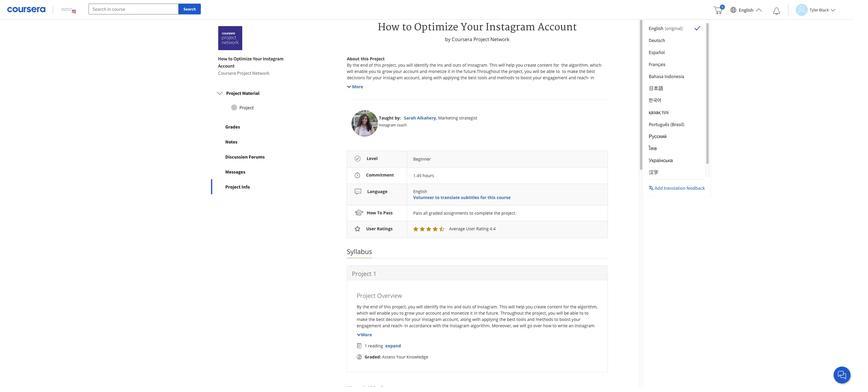 Task type: locate. For each thing, give the bounding box(es) containing it.
english for english volunteer to translate subtitles for this course
[[414, 189, 427, 194]]

like
[[429, 113, 436, 118], [476, 342, 482, 348]]

search
[[184, 6, 196, 12]]

1 vertical spatial account,
[[443, 317, 460, 322]]

1 vertical spatial it
[[471, 310, 473, 316]]

enable
[[355, 68, 368, 74], [377, 310, 390, 316]]

by the end of this project, you will identify the ins and outs of instagram. this will help you create content for  the algorithm, which will enable you to grow your account and monetize it in the future. throughout the project, you will be able to  to make the best decisions for your instagram account, along with applying the best tools and methods to boost your engagement and reach- in accordance with the instagram algorithm. moreover, we will go over how to write an instagram bio and we will use different tools to create instagram story highlights that are essential for your business. this guided project is best for instagram users who are looking towards growing their account and increasing their business presence through instagramin this project we will use some free tools like canva, which will help you make different designs easily and the best thing about canva is that it's free!
[[357, 304, 598, 354]]

end inside about this project by the end of this project, you will identify the ins and outs of instagram. this will help you create content for  the algorithm, which will enable you to grow your account and monetize it in the future.throughout the project, you will be able to  to make the best decisions for your instagram account, along with applying the best tools and methods to boost your engagement and reach- in accordance with the instagram algorithm. moreover, we will go over how to write an instagram bio and we will use different tools to create instagram story highlights that are essential for your business. this guided project is best for instagram users who are looking towards growing their account and increasing their business presence through instagram in this project we will use some free tools like canva, which will help you make different designs easily and the best thing about canva is that it's free!
[[361, 62, 368, 68]]

add translation feedback
[[655, 185, 705, 191]]

bio
[[534, 81, 540, 87], [357, 329, 363, 335]]

0 horizontal spatial free
[[409, 113, 417, 118]]

português
[[649, 121, 670, 127]]

more down the about
[[352, 84, 363, 89]]

1 horizontal spatial it's
[[433, 348, 438, 354]]

pass left all
[[414, 210, 422, 216]]

english up volunteer
[[414, 189, 427, 194]]

instagram. inside about this project by the end of this project, you will identify the ins and outs of instagram. this will help you create content for  the algorithm, which will enable you to grow your account and monetize it in the future.throughout the project, you will be able to  to make the best decisions for your instagram account, along with applying the best tools and methods to boost your engagement and reach- in accordance with the instagram algorithm. moreover, we will go over how to write an instagram bio and we will use different tools to create instagram story highlights that are essential for your business. this guided project is best for instagram users who are looking towards growing their account and increasing their business presence through instagram in this project we will use some free tools like canva, which will help you make different designs easily and the best thing about canva is that it's free!
[[468, 62, 489, 68]]

reach- inside about this project by the end of this project, you will identify the ins and outs of instagram. this will help you create content for  the algorithm, which will enable you to grow your account and monetize it in the future.throughout the project, you will be able to  to make the best decisions for your instagram account, along with applying the best tools and methods to boost your engagement and reach- in accordance with the instagram algorithm. moreover, we will go over how to write an instagram bio and we will use different tools to create instagram story highlights that are essential for your business. this guided project is best for instagram users who are looking towards growing their account and increasing their business presence through instagram in this project we will use some free tools like canva, which will help you make different designs easily and the best thing about canva is that it's free!
[[578, 75, 590, 80]]

user ratings
[[367, 226, 393, 232]]

optimize for how to optimize your instagram account coursera project network
[[234, 56, 252, 62]]

it's
[[373, 119, 379, 125], [433, 348, 438, 354]]

1 horizontal spatial thing
[[573, 113, 583, 118]]

0 horizontal spatial about
[[394, 348, 405, 354]]

0 horizontal spatial it
[[448, 68, 451, 74]]

by down the about
[[347, 62, 352, 68]]

english inside english volunteer to translate subtitles for this course
[[414, 189, 427, 194]]

español button
[[644, 46, 706, 58]]

over inside by the end of this project, you will identify the ins and outs of instagram. this will help you create content for  the algorithm, which will enable you to grow your account and monetize it in the future. throughout the project, you will be able to  to make the best decisions for your instagram account, along with applying the best tools and methods to boost your engagement and reach- in accordance with the instagram algorithm. moreover, we will go over how to write an instagram bio and we will use different tools to create instagram story highlights that are essential for your business. this guided project is best for instagram users who are looking towards growing their account and increasing their business presence through instagramin this project we will use some free tools like canva, which will help you make different designs easily and the best thing about canva is that it's free!
[[534, 323, 542, 329]]

is up 'reading'
[[372, 336, 375, 341]]

how
[[378, 21, 400, 33], [218, 56, 228, 62], [367, 210, 376, 216]]

project up stacked file image on the left bottom of the page
[[357, 336, 371, 341]]

0 vertical spatial ins
[[438, 62, 443, 68]]

increasing inside by the end of this project, you will identify the ins and outs of instagram. this will help you create content for  the algorithm, which will enable you to grow your account and monetize it in the future. throughout the project, you will be able to  to make the best decisions for your instagram account, along with applying the best tools and methods to boost your engagement and reach- in accordance with the instagram algorithm. moreover, we will go over how to write an instagram bio and we will use different tools to create instagram story highlights that are essential for your business. this guided project is best for instagram users who are looking towards growing their account and increasing their business presence through instagramin this project we will use some free tools like canva, which will help you make different designs easily and the best thing about canva is that it's free!
[[527, 336, 547, 341]]

highlights down future.
[[474, 329, 493, 335]]

commitment
[[366, 172, 394, 178]]

1 horizontal spatial boost
[[560, 317, 571, 322]]

1 vertical spatial growing
[[474, 336, 490, 341]]

2 vertical spatial english
[[414, 189, 427, 194]]

throughout
[[501, 310, 524, 316]]

user left rating
[[466, 226, 476, 232]]

go inside about this project by the end of this project, you will identify the ins and outs of instagram. this will help you create content for  the algorithm, which will enable you to grow your account and monetize it in the future.throughout the project, you will be able to  to make the best decisions for your instagram account, along with applying the best tools and methods to boost your engagement and reach- in accordance with the instagram algorithm. moreover, we will go over how to write an instagram bio and we will use different tools to create instagram story highlights that are essential for your business. this guided project is best for instagram users who are looking towards growing their account and increasing their business presence through instagram in this project we will use some free tools like canva, which will help you make different designs easily and the best thing about canva is that it's free!
[[465, 81, 470, 87]]

for
[[554, 62, 560, 68], [366, 75, 372, 80], [447, 87, 453, 93], [399, 94, 405, 99], [481, 195, 487, 200], [564, 304, 570, 310], [405, 317, 411, 322], [529, 329, 535, 335], [386, 336, 391, 341]]

0 horizontal spatial along
[[422, 75, 433, 80]]

thing
[[573, 113, 583, 118], [383, 348, 393, 354]]

optimize
[[415, 21, 459, 33], [234, 56, 252, 62]]

0 vertical spatial go
[[465, 81, 470, 87]]

like inside by the end of this project, you will identify the ins and outs of instagram. this will help you create content for  the algorithm, which will enable you to grow your account and monetize it in the future. throughout the project, you will be able to  to make the best decisions for your instagram account, along with applying the best tools and methods to boost your engagement and reach- in accordance with the instagram algorithm. moreover, we will go over how to write an instagram bio and we will use different tools to create instagram story highlights that are essential for your business. this guided project is best for instagram users who are looking towards growing their account and increasing their business presence through instagramin this project we will use some free tools like canva, which will help you make different designs easily and the best thing about canva is that it's free!
[[476, 342, 482, 348]]

1 vertical spatial monetize
[[451, 310, 469, 316]]

free! inside by the end of this project, you will identify the ins and outs of instagram. this will help you create content for  the algorithm, which will enable you to grow your account and monetize it in the future. throughout the project, you will be able to  to make the best decisions for your instagram account, along with applying the best tools and methods to boost your engagement and reach- in accordance with the instagram algorithm. moreover, we will go over how to write an instagram bio and we will use different tools to create instagram story highlights that are essential for your business. this guided project is best for instagram users who are looking towards growing their account and increasing their business presence through instagramin this project we will use some free tools like canva, which will help you make different designs easily and the best thing about canva is that it's free!
[[439, 348, 448, 354]]

more button for graded : assess your knowledge
[[357, 332, 372, 338]]

ratings
[[377, 226, 393, 232]]

an inside about this project by the end of this project, you will identify the ins and outs of instagram. this will help you create content for  the algorithm, which will enable you to grow your account and monetize it in the future.throughout the project, you will be able to  to make the best decisions for your instagram account, along with applying the best tools and methods to boost your engagement and reach- in accordance with the instagram algorithm. moreover, we will go over how to write an instagram bio and we will use different tools to create instagram story highlights that are essential for your business. this guided project is best for instagram users who are looking towards growing their account and increasing their business presence through instagram in this project we will use some free tools like canva, which will help you make different designs easily and the best thing about canva is that it's free!
[[507, 81, 512, 87]]

growing down future.
[[474, 336, 490, 341]]

coursera up project material
[[218, 70, 236, 76]]

account
[[538, 21, 577, 33], [218, 63, 235, 69]]

content inside about this project by the end of this project, you will identify the ins and outs of instagram. this will help you create content for  the algorithm, which will enable you to grow your account and monetize it in the future.throughout the project, you will be able to  to make the best decisions for your instagram account, along with applying the best tools and methods to boost your engagement and reach- in accordance with the instagram algorithm. moreover, we will go over how to write an instagram bio and we will use different tools to create instagram story highlights that are essential for your business. this guided project is best for instagram users who are looking towards growing their account and increasing their business presence through instagram in this project we will use some free tools like canva, which will help you make different designs easily and the best thing about canva is that it's free!
[[538, 62, 553, 68]]

0 horizontal spatial monetize
[[429, 68, 447, 74]]

account for how to optimize your instagram account by coursera project network
[[538, 21, 577, 33]]

instagram inside how to optimize your instagram account by coursera project network
[[486, 21, 536, 33]]

english
[[739, 7, 754, 13], [649, 25, 664, 31], [414, 189, 427, 194]]

1 user from the left
[[367, 226, 376, 232]]

0 vertical spatial presence
[[590, 94, 608, 99]]

0 horizontal spatial user
[[367, 226, 376, 232]]

0 horizontal spatial reach-
[[391, 323, 404, 329]]

shopping cart: 1 item image
[[714, 5, 726, 14]]

0 horizontal spatial over
[[471, 81, 480, 87]]

1 vertical spatial essential
[[511, 329, 528, 335]]

0 vertical spatial essential
[[429, 87, 446, 93]]

1 horizontal spatial accordance
[[409, 323, 432, 329]]

1 vertical spatial be
[[564, 310, 569, 316]]

increasing
[[541, 94, 561, 99], [527, 336, 547, 341]]

1 horizontal spatial go
[[528, 323, 533, 329]]

enable inside by the end of this project, you will identify the ins and outs of instagram. this will help you create content for  the algorithm, which will enable you to grow your account and monetize it in the future. throughout the project, you will be able to  to make the best decisions for your instagram account, along with applying the best tools and methods to boost your engagement and reach- in accordance with the instagram algorithm. moreover, we will go over how to write an instagram bio and we will use different tools to create instagram story highlights that are essential for your business. this guided project is best for instagram users who are looking towards growing their account and increasing their business presence through instagramin this project we will use some free tools like canva, which will help you make different designs easily and the best thing about canva is that it's free!
[[377, 310, 390, 316]]

enable down project overview
[[377, 310, 390, 316]]

content inside by the end of this project, you will identify the ins and outs of instagram. this will help you create content for  the algorithm, which will enable you to grow your account and monetize it in the future. throughout the project, you will be able to  to make the best decisions for your instagram account, along with applying the best tools and methods to boost your engagement and reach- in accordance with the instagram algorithm. moreover, we will go over how to write an instagram bio and we will use different tools to create instagram story highlights that are essential for your business. this guided project is best for instagram users who are looking towards growing their account and increasing their business presence through instagramin this project we will use some free tools like canva, which will help you make different designs easily and the best thing about canva is that it's free!
[[548, 304, 563, 310]]

2 user from the left
[[466, 226, 476, 232]]

will
[[407, 62, 413, 68], [499, 62, 505, 68], [347, 68, 354, 74], [533, 68, 540, 74], [458, 81, 464, 87], [556, 81, 563, 87], [382, 113, 388, 118], [463, 113, 470, 118], [417, 304, 423, 310], [509, 304, 515, 310], [370, 310, 376, 316], [557, 310, 563, 316], [520, 323, 527, 329], [380, 329, 386, 335], [428, 342, 435, 348], [510, 342, 517, 348]]

1 vertical spatial network
[[252, 70, 270, 76]]

highlights inside by the end of this project, you will identify the ins and outs of instagram. this will help you create content for  the algorithm, which will enable you to grow your account and monetize it in the future. throughout the project, you will be able to  to make the best decisions for your instagram account, along with applying the best tools and methods to boost your engagement and reach- in accordance with the instagram algorithm. moreover, we will go over how to write an instagram bio and we will use different tools to create instagram story highlights that are essential for your business. this guided project is best for instagram users who are looking towards growing their account and increasing their business presence through instagramin this project we will use some free tools like canva, which will help you make different designs easily and the best thing about canva is that it's free!
[[474, 329, 493, 335]]

0 horizontal spatial optimize
[[234, 56, 252, 62]]

0 vertical spatial coursera
[[452, 36, 473, 43]]

optimize up by
[[415, 21, 459, 33]]

content
[[538, 62, 553, 68], [548, 304, 563, 310]]

coursera
[[452, 36, 473, 43], [218, 70, 236, 76]]

0 horizontal spatial how
[[481, 81, 490, 87]]

business.
[[464, 87, 482, 93], [546, 329, 565, 335]]

english menu
[[644, 22, 710, 178]]

search button
[[179, 4, 201, 14]]

guided inside by the end of this project, you will identify the ins and outs of instagram. this will help you create content for  the algorithm, which will enable you to grow your account and monetize it in the future. throughout the project, you will be able to  to make the best decisions for your instagram account, along with applying the best tools and methods to boost your engagement and reach- in accordance with the instagram algorithm. moreover, we will go over how to write an instagram bio and we will use different tools to create instagram story highlights that are essential for your business. this guided project is best for instagram users who are looking towards growing their account and increasing their business presence through instagramin this project we will use some free tools like canva, which will help you make different designs easily and the best thing about canva is that it's free!
[[575, 329, 588, 335]]

account, inside by the end of this project, you will identify the ins and outs of instagram. this will help you create content for  the algorithm, which will enable you to grow your account and monetize it in the future. throughout the project, you will be able to  to make the best decisions for your instagram account, along with applying the best tools and methods to boost your engagement and reach- in accordance with the instagram algorithm. moreover, we will go over how to write an instagram bio and we will use different tools to create instagram story highlights that are essential for your business. this guided project is best for instagram users who are looking towards growing their account and increasing their business presence through instagramin this project we will use some free tools like canva, which will help you make different designs easily and the best thing about canva is that it's free!
[[443, 317, 460, 322]]

coursera inside how to optimize your instagram account by coursera project network
[[452, 36, 473, 43]]

essential inside about this project by the end of this project, you will identify the ins and outs of instagram. this will help you create content for  the algorithm, which will enable you to grow your account and monetize it in the future.throughout the project, you will be able to  to make the best decisions for your instagram account, along with applying the best tools and methods to boost your engagement and reach- in accordance with the instagram algorithm. moreover, we will go over how to write an instagram bio and we will use different tools to create instagram story highlights that are essential for your business. this guided project is best for instagram users who are looking towards growing their account and increasing their business presence through instagram in this project we will use some free tools like canva, which will help you make different designs easily and the best thing about canva is that it's free!
[[429, 87, 446, 93]]

who inside about this project by the end of this project, you will identify the ins and outs of instagram. this will help you create content for  the algorithm, which will enable you to grow your account and monetize it in the future.throughout the project, you will be able to  to make the best decisions for your instagram account, along with applying the best tools and methods to boost your engagement and reach- in accordance with the instagram algorithm. moreover, we will go over how to write an instagram bio and we will use different tools to create instagram story highlights that are essential for your business. this guided project is best for instagram users who are looking towards growing their account and increasing their business presence through instagram in this project we will use some free tools like canva, which will help you make different designs easily and the best thing about canva is that it's free!
[[439, 94, 447, 99]]

enable inside about this project by the end of this project, you will identify the ins and outs of instagram. this will help you create content for  the algorithm, which will enable you to grow your account and monetize it in the future.throughout the project, you will be able to  to make the best decisions for your instagram account, along with applying the best tools and methods to boost your engagement and reach- in accordance with the instagram algorithm. moreover, we will go over how to write an instagram bio and we will use different tools to create instagram story highlights that are essential for your business. this guided project is best for instagram users who are looking towards growing their account and increasing their business presence through instagram in this project we will use some free tools like canva, which will help you make different designs easily and the best thing about canva is that it's free!
[[355, 68, 368, 74]]

essential up ,
[[429, 87, 446, 93]]

0 vertical spatial like
[[429, 113, 436, 118]]

is up taught
[[386, 94, 389, 99]]

growing inside about this project by the end of this project, you will identify the ins and outs of instagram. this will help you create content for  the algorithm, which will enable you to grow your account and monetize it in the future.throughout the project, you will be able to  to make the best decisions for your instagram account, along with applying the best tools and methods to boost your engagement and reach- in accordance with the instagram algorithm. moreover, we will go over how to write an instagram bio and we will use different tools to create instagram story highlights that are essential for your business. this guided project is best for instagram users who are looking towards growing their account and increasing their business presence through instagram in this project we will use some free tools like canva, which will help you make different designs easily and the best thing about canva is that it's free!
[[488, 94, 504, 99]]

bahasa indonesia
[[649, 73, 685, 79]]

1 horizontal spatial coursera
[[452, 36, 473, 43]]

0 vertical spatial free
[[409, 113, 417, 118]]

0 vertical spatial grow
[[382, 68, 392, 74]]

decisions inside by the end of this project, you will identify the ins and outs of instagram. this will help you create content for  the algorithm, which will enable you to grow your account and monetize it in the future. throughout the project, you will be able to  to make the best decisions for your instagram account, along with applying the best tools and methods to boost your engagement and reach- in accordance with the instagram algorithm. moreover, we will go over how to write an instagram bio and we will use different tools to create instagram story highlights that are essential for your business. this guided project is best for instagram users who are looking towards growing their account and increasing their business presence through instagramin this project we will use some free tools like canva, which will help you make different designs easily and the best thing about canva is that it's free!
[[386, 317, 404, 322]]

1 vertical spatial over
[[534, 323, 542, 329]]

guided
[[356, 94, 370, 99], [575, 329, 588, 335]]

1 horizontal spatial reach-
[[578, 75, 590, 80]]

1 horizontal spatial outs
[[463, 304, 471, 310]]

applying inside by the end of this project, you will identify the ins and outs of instagram. this will help you create content for  the algorithm, which will enable you to grow your account and monetize it in the future. throughout the project, you will be able to  to make the best decisions for your instagram account, along with applying the best tools and methods to boost your engagement and reach- in accordance with the instagram algorithm. moreover, we will go over how to write an instagram bio and we will use different tools to create instagram story highlights that are essential for your business. this guided project is best for instagram users who are looking towards growing their account and increasing their business presence through instagramin this project we will use some free tools like canva, which will help you make different designs easily and the best thing about canva is that it's free!
[[482, 317, 499, 322]]

0 vertical spatial through
[[347, 100, 363, 106]]

some inside by the end of this project, you will identify the ins and outs of instagram. this will help you create content for  the algorithm, which will enable you to grow your account and monetize it in the future. throughout the project, you will be able to  to make the best decisions for your instagram account, along with applying the best tools and methods to boost your engagement and reach- in accordance with the instagram algorithm. moreover, we will go over how to write an instagram bio and we will use different tools to create instagram story highlights that are essential for your business. this guided project is best for instagram users who are looking towards growing their account and increasing their business presence through instagramin this project we will use some free tools like canva, which will help you make different designs easily and the best thing about canva is that it's free!
[[444, 342, 455, 348]]

over inside about this project by the end of this project, you will identify the ins and outs of instagram. this will help you create content for  the algorithm, which will enable you to grow your account and monetize it in the future.throughout the project, you will be able to  to make the best decisions for your instagram account, along with applying the best tools and methods to boost your engagement and reach- in accordance with the instagram algorithm. moreover, we will go over how to write an instagram bio and we will use different tools to create instagram story highlights that are essential for your business. this guided project is best for instagram users who are looking towards growing their account and increasing their business presence through instagram in this project we will use some free tools like canva, which will help you make different designs easily and the best thing about canva is that it's free!
[[471, 81, 480, 87]]

users up ,
[[427, 94, 438, 99]]

about
[[347, 56, 360, 62]]

0 horizontal spatial end
[[361, 62, 368, 68]]

1 vertical spatial through
[[357, 342, 373, 348]]

1 horizontal spatial canva,
[[483, 342, 496, 348]]

1 up project overview
[[373, 270, 377, 278]]

0 vertical spatial write
[[496, 81, 506, 87]]

0 vertical spatial towards
[[471, 94, 487, 99]]

0 horizontal spatial pass
[[384, 210, 393, 216]]

тілі
[[662, 109, 669, 115]]

subtitles
[[461, 195, 480, 200]]

bio inside by the end of this project, you will identify the ins and outs of instagram. this will help you create content for  the algorithm, which will enable you to grow your account and monetize it in the future. throughout the project, you will be able to  to make the best decisions for your instagram account, along with applying the best tools and methods to boost your engagement and reach- in accordance with the instagram algorithm. moreover, we will go over how to write an instagram bio and we will use different tools to create instagram story highlights that are essential for your business. this guided project is best for instagram users who are looking towards growing their account and increasing their business presence through instagramin this project we will use some free tools like canva, which will help you make different designs easily and the best thing about canva is that it's free!
[[357, 329, 363, 335]]

engagement inside by the end of this project, you will identify the ins and outs of instagram. this will help you create content for  the algorithm, which will enable you to grow your account and monetize it in the future. throughout the project, you will be able to  to make the best decisions for your instagram account, along with applying the best tools and methods to boost your engagement and reach- in accordance with the instagram algorithm. moreover, we will go over how to write an instagram bio and we will use different tools to create instagram story highlights that are essential for your business. this guided project is best for instagram users who are looking towards growing their account and increasing their business presence through instagramin this project we will use some free tools like canva, which will help you make different designs easily and the best thing about canva is that it's free!
[[357, 323, 382, 329]]

ins inside by the end of this project, you will identify the ins and outs of instagram. this will help you create content for  the algorithm, which will enable you to grow your account and monetize it in the future. throughout the project, you will be able to  to make the best decisions for your instagram account, along with applying the best tools and methods to boost your engagement and reach- in accordance with the instagram algorithm. moreover, we will go over how to write an instagram bio and we will use different tools to create instagram story highlights that are essential for your business. this guided project is best for instagram users who are looking towards growing their account and increasing their business presence through instagramin this project we will use some free tools like canva, which will help you make different designs easily and the best thing about canva is that it's free!
[[447, 304, 453, 310]]

1 horizontal spatial methods
[[536, 317, 554, 322]]

create
[[524, 62, 537, 68], [347, 87, 359, 93], [534, 304, 547, 310], [429, 329, 441, 335]]

algorithm. inside about this project by the end of this project, you will identify the ins and outs of instagram. this will help you create content for  the algorithm, which will enable you to grow your account and monetize it in the future.throughout the project, you will be able to  to make the best decisions for your instagram account, along with applying the best tools and methods to boost your engagement and reach- in accordance with the instagram algorithm. moreover, we will go over how to write an instagram bio and we will use different tools to create instagram story highlights that are essential for your business. this guided project is best for instagram users who are looking towards growing their account and increasing their business presence through instagram in this project we will use some free tools like canva, which will help you make different designs easily and the best thing about canva is that it's free!
[[409, 81, 429, 87]]

0 vertical spatial more button
[[347, 83, 363, 90]]

1 horizontal spatial an
[[569, 323, 574, 329]]

1.45 hours
[[414, 173, 434, 178]]

by down project overview
[[357, 304, 362, 310]]

0 vertical spatial able
[[547, 68, 555, 74]]

english right shopping cart: 1 item icon
[[739, 7, 754, 13]]

we
[[451, 81, 457, 87], [550, 81, 555, 87], [375, 113, 381, 118], [513, 323, 519, 329], [373, 329, 379, 335], [422, 342, 427, 348]]

english for english ( original )
[[649, 25, 664, 31]]

1 vertical spatial methods
[[536, 317, 554, 322]]

more button down the about
[[347, 83, 363, 90]]

1 horizontal spatial able
[[570, 310, 579, 316]]

0 horizontal spatial essential
[[429, 87, 446, 93]]

coursera right by
[[452, 36, 473, 43]]

0 vertical spatial looking
[[456, 94, 470, 99]]

1 vertical spatial write
[[558, 323, 568, 329]]

it's inside about this project by the end of this project, you will identify the ins and outs of instagram. this will help you create content for  the algorithm, which will enable you to grow your account and monetize it in the future.throughout the project, you will be able to  to make the best decisions for your instagram account, along with applying the best tools and methods to boost your engagement and reach- in accordance with the instagram algorithm. moreover, we will go over how to write an instagram bio and we will use different tools to create instagram story highlights that are essential for your business. this guided project is best for instagram users who are looking towards growing their account and increasing their business presence through instagram in this project we will use some free tools like canva, which will help you make different designs easily and the best thing about canva is that it's free!
[[373, 119, 379, 125]]

1 vertical spatial decisions
[[386, 317, 404, 322]]

help center image
[[839, 372, 846, 379]]

who up knowledge
[[425, 336, 433, 341]]

optimize down coursera project network image at the top of the page
[[234, 56, 252, 62]]

easily inside about this project by the end of this project, you will identify the ins and outs of instagram. this will help you create content for  the algorithm, which will enable you to grow your account and monetize it in the future.throughout the project, you will be able to  to make the best decisions for your instagram account, along with applying the best tools and methods to boost your engagement and reach- in accordance with the instagram algorithm. moreover, we will go over how to write an instagram bio and we will use different tools to create instagram story highlights that are essential for your business. this guided project is best for instagram users who are looking towards growing their account and increasing their business presence through instagram in this project we will use some free tools like canva, which will help you make different designs easily and the best thing about canva is that it's free!
[[535, 113, 546, 118]]

future.
[[486, 310, 500, 316]]

accordance
[[347, 81, 370, 87], [409, 323, 432, 329]]

0 vertical spatial moreover,
[[430, 81, 450, 87]]

english left "("
[[649, 25, 664, 31]]

presence inside about this project by the end of this project, you will identify the ins and outs of instagram. this will help you create content for  the algorithm, which will enable you to grow your account and monetize it in the future.throughout the project, you will be able to  to make the best decisions for your instagram account, along with applying the best tools and methods to boost your engagement and reach- in accordance with the instagram algorithm. moreover, we will go over how to write an instagram bio and we will use different tools to create instagram story highlights that are essential for your business. this guided project is best for instagram users who are looking towards growing their account and increasing their business presence through instagram in this project we will use some free tools like canva, which will help you make different designs easily and the best thing about canva is that it's free!
[[590, 94, 608, 99]]

1 horizontal spatial network
[[491, 36, 510, 43]]

1 horizontal spatial users
[[427, 94, 438, 99]]

english inside the english button
[[739, 7, 754, 13]]

course
[[497, 195, 511, 200]]

engagement
[[543, 75, 568, 80], [357, 323, 382, 329]]

0 vertical spatial be
[[541, 68, 546, 74]]

network inside how to optimize your instagram account by coursera project network
[[491, 36, 510, 43]]

users up knowledge
[[413, 336, 424, 341]]

0 vertical spatial guided
[[356, 94, 370, 99]]

project inside how to optimize your instagram account by coursera project network
[[474, 36, 489, 43]]

0 vertical spatial monetize
[[429, 68, 447, 74]]

your for how to optimize your instagram account
[[461, 21, 484, 33]]

pass right to
[[384, 210, 393, 216]]

how to optimize your instagram account by coursera project network
[[378, 21, 577, 43]]

1 horizontal spatial your
[[397, 354, 406, 360]]

pass
[[384, 210, 393, 216], [414, 210, 422, 216]]

able inside by the end of this project, you will identify the ins and outs of instagram. this will help you create content for  the algorithm, which will enable you to grow your account and monetize it in the future. throughout the project, you will be able to  to make the best decisions for your instagram account, along with applying the best tools and methods to boost your engagement and reach- in accordance with the instagram algorithm. moreover, we will go over how to write an instagram bio and we will use different tools to create instagram story highlights that are essential for your business. this guided project is best for instagram users who are looking towards growing their account and increasing their business presence through instagramin this project we will use some free tools like canva, which will help you make different designs easily and the best thing about canva is that it's free!
[[570, 310, 579, 316]]

algorithm, inside about this project by the end of this project, you will identify the ins and outs of instagram. this will help you create content for  the algorithm, which will enable you to grow your account and monetize it in the future.throughout the project, you will be able to  to make the best decisions for your instagram account, along with applying the best tools and methods to boost your engagement and reach- in accordance with the instagram algorithm. moreover, we will go over how to write an instagram bio and we will use different tools to create instagram story highlights that are essential for your business. this guided project is best for instagram users who are looking towards growing their account and increasing their business presence through instagram in this project we will use some free tools like canva, which will help you make different designs easily and the best thing about canva is that it's free!
[[569, 62, 589, 68]]

1 horizontal spatial enable
[[377, 310, 390, 316]]

enable down the about
[[355, 68, 368, 74]]

project info link
[[211, 179, 298, 194]]

more button up stacked file image on the left bottom of the page
[[357, 332, 372, 338]]

canva up knowledge
[[406, 348, 418, 354]]

how for how to pass
[[367, 210, 376, 216]]

0 horizontal spatial canva
[[347, 119, 359, 125]]

through up in
[[347, 100, 363, 106]]

essential
[[429, 87, 446, 93], [511, 329, 528, 335]]

1 horizontal spatial free
[[456, 342, 464, 348]]

how for how to optimize your instagram account coursera project network
[[218, 56, 228, 62]]

1 vertical spatial story
[[463, 329, 473, 335]]

go inside by the end of this project, you will identify the ins and outs of instagram. this will help you create content for  the algorithm, which will enable you to grow your account and monetize it in the future. throughout the project, you will be able to  to make the best decisions for your instagram account, along with applying the best tools and methods to boost your engagement and reach- in accordance with the instagram algorithm. moreover, we will go over how to write an instagram bio and we will use different tools to create instagram story highlights that are essential for your business. this guided project is best for instagram users who are looking towards growing their account and increasing their business presence through instagramin this project we will use some free tools like canva, which will help you make different designs easily and the best thing about canva is that it's free!
[[528, 323, 533, 329]]

1 vertical spatial content
[[548, 304, 563, 310]]

1 horizontal spatial canva
[[406, 348, 418, 354]]

1 horizontal spatial business.
[[546, 329, 565, 335]]

outs inside about this project by the end of this project, you will identify the ins and outs of instagram. this will help you create content for  the algorithm, which will enable you to grow your account and monetize it in the future.throughout the project, you will be able to  to make the best decisions for your instagram account, along with applying the best tools and methods to boost your engagement and reach- in accordance with the instagram algorithm. moreover, we will go over how to write an instagram bio and we will use different tools to create instagram story highlights that are essential for your business. this guided project is best for instagram users who are looking towards growing their account and increasing their business presence through instagram in this project we will use some free tools like canva, which will help you make different designs easily and the best thing about canva is that it's free!
[[453, 62, 462, 68]]

grow inside by the end of this project, you will identify the ins and outs of instagram. this will help you create content for  the algorithm, which will enable you to grow your account and monetize it in the future. throughout the project, you will be able to  to make the best decisions for your instagram account, along with applying the best tools and methods to boost your engagement and reach- in accordance with the instagram algorithm. moreover, we will go over how to write an instagram bio and we will use different tools to create instagram story highlights that are essential for your business. this guided project is best for instagram users who are looking towards growing their account and increasing their business presence through instagramin this project we will use some free tools like canva, which will help you make different designs easily and the best thing about canva is that it's free!
[[405, 310, 415, 316]]

chat with us image
[[838, 370, 847, 380]]

story inside about this project by the end of this project, you will identify the ins and outs of instagram. this will help you create content for  the algorithm, which will enable you to grow your account and monetize it in the future.throughout the project, you will be able to  to make the best decisions for your instagram account, along with applying the best tools and methods to boost your engagement and reach- in accordance with the instagram algorithm. moreover, we will go over how to write an instagram bio and we will use different tools to create instagram story highlights that are essential for your business. this guided project is best for instagram users who are looking towards growing their account and increasing their business presence through instagram in this project we will use some free tools like canva, which will help you make different designs easily and the best thing about canva is that it's free!
[[381, 87, 391, 93]]

0 horizontal spatial coursera
[[218, 70, 236, 76]]

canva down in
[[347, 119, 359, 125]]

thing inside by the end of this project, you will identify the ins and outs of instagram. this will help you create content for  the algorithm, which will enable you to grow your account and monetize it in the future. throughout the project, you will be able to  to make the best decisions for your instagram account, along with applying the best tools and methods to boost your engagement and reach- in accordance with the instagram algorithm. moreover, we will go over how to write an instagram bio and we will use different tools to create instagram story highlights that are essential for your business. this guided project is best for instagram users who are looking towards growing their account and increasing their business presence through instagramin this project we will use some free tools like canva, which will help you make different designs easily and the best thing about canva is that it's free!
[[383, 348, 393, 354]]

black
[[820, 7, 829, 12]]

1 vertical spatial bio
[[357, 329, 363, 335]]

use
[[564, 81, 571, 87], [389, 113, 396, 118], [387, 329, 394, 335], [436, 342, 443, 348]]

0 horizontal spatial story
[[381, 87, 391, 93]]

0 vertical spatial easily
[[535, 113, 546, 118]]

essential down throughout
[[511, 329, 528, 335]]

1 horizontal spatial free!
[[439, 348, 448, 354]]

thing inside about this project by the end of this project, you will identify the ins and outs of instagram. this will help you create content for  the algorithm, which will enable you to grow your account and monetize it in the future.throughout the project, you will be able to  to make the best decisions for your instagram account, along with applying the best tools and methods to boost your engagement and reach- in accordance with the instagram algorithm. moreover, we will go over how to write an instagram bio and we will use different tools to create instagram story highlights that are essential for your business. this guided project is best for instagram users who are looking towards growing their account and increasing their business presence through instagram in this project we will use some free tools like canva, which will help you make different designs easily and the best thing about canva is that it's free!
[[573, 113, 583, 118]]

0 vertical spatial account,
[[404, 75, 421, 80]]

methods
[[497, 75, 515, 80], [536, 317, 554, 322]]

boost
[[521, 75, 532, 80], [560, 317, 571, 322]]

қазақ тілі
[[649, 109, 669, 115]]

growing
[[488, 94, 504, 99], [474, 336, 490, 341]]

1 horizontal spatial user
[[466, 226, 476, 232]]

instagram inside how to optimize your instagram account coursera project network
[[263, 56, 284, 62]]

how for how to optimize your instagram account by coursera project network
[[378, 21, 400, 33]]

0 vertical spatial bio
[[534, 81, 540, 87]]

story inside by the end of this project, you will identify the ins and outs of instagram. this will help you create content for  the algorithm, which will enable you to grow your account and monetize it in the future. throughout the project, you will be able to  to make the best decisions for your instagram account, along with applying the best tools and methods to boost your engagement and reach- in accordance with the instagram algorithm. moreover, we will go over how to write an instagram bio and we will use different tools to create instagram story highlights that are essential for your business. this guided project is best for instagram users who are looking towards growing their account and increasing their business presence through instagramin this project we will use some free tools like canva, which will help you make different designs easily and the best thing about canva is that it's free!
[[463, 329, 473, 335]]

1 vertical spatial some
[[444, 342, 455, 348]]

identify inside about this project by the end of this project, you will identify the ins and outs of instagram. this will help you create content for  the algorithm, which will enable you to grow your account and monetize it in the future.throughout the project, you will be able to  to make the best decisions for your instagram account, along with applying the best tools and methods to boost your engagement and reach- in accordance with the instagram algorithm. moreover, we will go over how to write an instagram bio and we will use different tools to create instagram story highlights that are essential for your business. this guided project is best for instagram users who are looking towards growing their account and increasing their business presence through instagram in this project we will use some free tools like canva, which will help you make different designs easily and the best thing about canva is that it's free!
[[414, 62, 429, 68]]

1 horizontal spatial highlights
[[474, 329, 493, 335]]

how inside how to optimize your instagram account by coursera project network
[[378, 21, 400, 33]]

0 vertical spatial canva
[[347, 119, 359, 125]]

tools
[[478, 75, 488, 80], [590, 81, 600, 87], [418, 113, 428, 118], [517, 317, 527, 322], [413, 329, 423, 335], [465, 342, 474, 348]]

more for graded
[[361, 332, 372, 338]]

1 horizontal spatial english
[[649, 25, 664, 31]]

1 right stacked file image on the left bottom of the page
[[365, 343, 367, 349]]

0 vertical spatial increasing
[[541, 94, 561, 99]]

1 horizontal spatial designs
[[566, 342, 581, 348]]

that up knowledge
[[424, 348, 432, 354]]

outs inside by the end of this project, you will identify the ins and outs of instagram. this will help you create content for  the algorithm, which will enable you to grow your account and monetize it in the future. throughout the project, you will be able to  to make the best decisions for your instagram account, along with applying the best tools and methods to boost your engagement and reach- in accordance with the instagram algorithm. moreover, we will go over how to write an instagram bio and we will use different tools to create instagram story highlights that are essential for your business. this guided project is best for instagram users who are looking towards growing their account and increasing their business presence through instagramin this project we will use some free tools like canva, which will help you make different designs easily and the best thing about canva is that it's free!
[[463, 304, 471, 310]]

1 horizontal spatial be
[[564, 310, 569, 316]]

growing down the future.throughout
[[488, 94, 504, 99]]

to inside how to optimize your instagram account coursera project network
[[228, 56, 233, 62]]

instagram. up the future.throughout
[[468, 62, 489, 68]]

decisions down the about
[[347, 75, 365, 80]]

canva
[[347, 119, 359, 125], [406, 348, 418, 354]]

it inside by the end of this project, you will identify the ins and outs of instagram. this will help you create content for  the algorithm, which will enable you to grow your account and monetize it in the future. throughout the project, you will be able to  to make the best decisions for your instagram account, along with applying the best tools and methods to boost your engagement and reach- in accordance with the instagram algorithm. moreover, we will go over how to write an instagram bio and we will use different tools to create instagram story highlights that are essential for your business. this guided project is best for instagram users who are looking towards growing their account and increasing their business presence through instagramin this project we will use some free tools like canva, which will help you make different designs easily and the best thing about canva is that it's free!
[[471, 310, 473, 316]]

business. inside about this project by the end of this project, you will identify the ins and outs of instagram. this will help you create content for  the algorithm, which will enable you to grow your account and monetize it in the future.throughout the project, you will be able to  to make the best decisions for your instagram account, along with applying the best tools and methods to boost your engagement and reach- in accordance with the instagram algorithm. moreover, we will go over how to write an instagram bio and we will use different tools to create instagram story highlights that are essential for your business. this guided project is best for instagram users who are looking towards growing their account and increasing their business presence through instagram in this project we will use some free tools like canva, which will help you make different designs easily and the best thing about canva is that it's free!
[[464, 87, 482, 93]]

1 horizontal spatial easily
[[582, 342, 593, 348]]

decisions down overview
[[386, 317, 404, 322]]

optimize inside how to optimize your instagram account coursera project network
[[234, 56, 252, 62]]

increasing inside about this project by the end of this project, you will identify the ins and outs of instagram. this will help you create content for  the algorithm, which will enable you to grow your account and monetize it in the future.throughout the project, you will be able to  to make the best decisions for your instagram account, along with applying the best tools and methods to boost your engagement and reach- in accordance with the instagram algorithm. moreover, we will go over how to write an instagram bio and we will use different tools to create instagram story highlights that are essential for your business. this guided project is best for instagram users who are looking towards growing their account and increasing their business presence through instagram in this project we will use some free tools like canva, which will help you make different designs easily and the best thing about canva is that it's free!
[[541, 94, 561, 99]]

2 vertical spatial your
[[397, 354, 406, 360]]

translate
[[441, 195, 460, 200]]

account inside how to optimize your instagram account by coursera project network
[[538, 21, 577, 33]]

taught
[[379, 115, 394, 121]]

0 vertical spatial 1
[[373, 270, 377, 278]]

1 horizontal spatial algorithm.
[[471, 323, 491, 329]]

русский
[[649, 133, 667, 139]]

instagram
[[486, 21, 536, 33], [263, 56, 284, 62], [383, 75, 403, 80], [388, 81, 408, 87], [513, 81, 533, 87], [360, 87, 380, 93], [406, 94, 426, 99], [364, 100, 384, 106], [379, 123, 396, 128], [422, 317, 442, 322], [450, 323, 470, 329], [575, 323, 595, 329], [442, 329, 462, 335], [392, 336, 412, 341]]

project inside dropdown button
[[226, 90, 241, 96]]

1 horizontal spatial optimize
[[415, 21, 459, 33]]

expand
[[386, 343, 401, 349]]

project link
[[217, 101, 292, 113]]

project right in
[[360, 113, 374, 118]]

0 horizontal spatial your
[[253, 56, 262, 62]]

0 vertical spatial engagement
[[543, 75, 568, 80]]

who up marketing
[[439, 94, 447, 99]]

tyler black
[[810, 7, 829, 12]]

help
[[506, 62, 515, 68], [471, 113, 480, 118], [516, 304, 525, 310], [518, 342, 526, 348]]

free! inside about this project by the end of this project, you will identify the ins and outs of instagram. this will help you create content for  the algorithm, which will enable you to grow your account and monetize it in the future.throughout the project, you will be able to  to make the best decisions for your instagram account, along with applying the best tools and methods to boost your engagement and reach- in accordance with the instagram algorithm. moreover, we will go over how to write an instagram bio and we will use different tools to create instagram story highlights that are essential for your business. this guided project is best for instagram users who are looking towards growing their account and increasing their business presence through instagram in this project we will use some free tools like canva, which will help you make different designs easily and the best thing about canva is that it's free!
[[380, 119, 389, 125]]

to
[[402, 21, 412, 33], [228, 56, 233, 62], [377, 68, 381, 74], [556, 68, 560, 74], [562, 68, 567, 74], [516, 75, 520, 80], [491, 81, 495, 87], [601, 81, 605, 87], [435, 195, 440, 200], [470, 210, 474, 216], [400, 310, 404, 316], [580, 310, 584, 316], [585, 310, 589, 316], [555, 317, 559, 322], [553, 323, 557, 329], [424, 329, 428, 335]]

more button for taught by: sarah alkahery , marketing strategist instagram coach
[[347, 83, 363, 90]]

0 vertical spatial some
[[397, 113, 408, 118]]

汉字 button
[[644, 166, 706, 178]]

0 horizontal spatial engagement
[[357, 323, 382, 329]]

business inside about this project by the end of this project, you will identify the ins and outs of instagram. this will help you create content for  the algorithm, which will enable you to grow your account and monetize it in the future.throughout the project, you will be able to  to make the best decisions for your instagram account, along with applying the best tools and methods to boost your engagement and reach- in accordance with the instagram algorithm. moreover, we will go over how to write an instagram bio and we will use different tools to create instagram story highlights that are essential for your business. this guided project is best for instagram users who are looking towards growing their account and increasing their business presence through instagram in this project we will use some free tools like canva, which will help you make different designs easily and the best thing about canva is that it's free!
[[572, 94, 589, 99]]

0 vertical spatial algorithm.
[[409, 81, 429, 87]]

:
[[380, 354, 381, 360]]

this
[[490, 62, 498, 68], [347, 94, 355, 99], [500, 304, 508, 310], [566, 329, 574, 335]]

optimize for how to optimize your instagram account by coursera project network
[[415, 21, 459, 33]]

through up assignment icon
[[357, 342, 373, 348]]

for inside english volunteer to translate subtitles for this course
[[481, 195, 487, 200]]

user left "ratings"
[[367, 226, 376, 232]]

some inside about this project by the end of this project, you will identify the ins and outs of instagram. this will help you create content for  the algorithm, which will enable you to grow your account and monetize it in the future.throughout the project, you will be able to  to make the best decisions for your instagram account, along with applying the best tools and methods to boost your engagement and reach- in accordance with the instagram algorithm. moreover, we will go over how to write an instagram bio and we will use different tools to create instagram story highlights that are essential for your business. this guided project is best for instagram users who are looking towards growing their account and increasing their business presence through instagram in this project we will use some free tools like canva, which will help you make different designs easily and the best thing about canva is that it's free!
[[397, 113, 408, 118]]

identify inside by the end of this project, you will identify the ins and outs of instagram. this will help you create content for  the algorithm, which will enable you to grow your account and monetize it in the future. throughout the project, you will be able to  to make the best decisions for your instagram account, along with applying the best tools and methods to boost your engagement and reach- in accordance with the instagram algorithm. moreover, we will go over how to write an instagram bio and we will use different tools to create instagram story highlights that are essential for your business. this guided project is best for instagram users who are looking towards growing their account and increasing their business presence through instagramin this project we will use some free tools like canva, which will help you make different designs easily and the best thing about canva is that it's free!
[[424, 304, 439, 310]]

1 horizontal spatial over
[[534, 323, 542, 329]]

strategist
[[459, 115, 478, 121]]

highlights up by:
[[392, 87, 411, 93]]

1 vertical spatial algorithm,
[[578, 304, 598, 310]]

be
[[541, 68, 546, 74], [564, 310, 569, 316]]

instagram. up future.
[[478, 304, 499, 310]]

0 vertical spatial story
[[381, 87, 391, 93]]

account, inside about this project by the end of this project, you will identify the ins and outs of instagram. this will help you create content for  the algorithm, which will enable you to grow your account and monetize it in the future.throughout the project, you will be able to  to make the best decisions for your instagram account, along with applying the best tools and methods to boost your engagement and reach- in accordance with the instagram algorithm. moreover, we will go over how to write an instagram bio and we will use different tools to create instagram story highlights that are essential for your business. this guided project is best for instagram users who are looking towards growing their account and increasing their business presence through instagram in this project we will use some free tools like canva, which will help you make different designs easily and the best thing about canva is that it's free!
[[404, 75, 421, 80]]

instagram. inside by the end of this project, you will identify the ins and outs of instagram. this will help you create content for  the algorithm, which will enable you to grow your account and monetize it in the future. throughout the project, you will be able to  to make the best decisions for your instagram account, along with applying the best tools and methods to boost your engagement and reach- in accordance with the instagram algorithm. moreover, we will go over how to write an instagram bio and we will use different tools to create instagram story highlights that are essential for your business. this guided project is best for instagram users who are looking towards growing their account and increasing their business presence through instagramin this project we will use some free tools like canva, which will help you make different designs easily and the best thing about canva is that it's free!
[[478, 304, 499, 310]]

1 horizontal spatial applying
[[482, 317, 499, 322]]

about inside about this project by the end of this project, you will identify the ins and outs of instagram. this will help you create content for  the algorithm, which will enable you to grow your account and monetize it in the future.throughout the project, you will be able to  to make the best decisions for your instagram account, along with applying the best tools and methods to boost your engagement and reach- in accordance with the instagram algorithm. moreover, we will go over how to write an instagram bio and we will use different tools to create instagram story highlights that are essential for your business. this guided project is best for instagram users who are looking towards growing their account and increasing their business presence through instagram in this project we will use some free tools like canva, which will help you make different designs easily and the best thing about canva is that it's free!
[[584, 113, 595, 118]]

your inside how to optimize your instagram account by coursera project network
[[461, 21, 484, 33]]

moreover, inside about this project by the end of this project, you will identify the ins and outs of instagram. this will help you create content for  the algorithm, which will enable you to grow your account and monetize it in the future.throughout the project, you will be able to  to make the best decisions for your instagram account, along with applying the best tools and methods to boost your engagement and reach- in accordance with the instagram algorithm. moreover, we will go over how to write an instagram bio and we will use different tools to create instagram story highlights that are essential for your business. this guided project is best for instagram users who are looking towards growing their account and increasing their business presence through instagram in this project we will use some free tools like canva, which will help you make different designs easily and the best thing about canva is that it's free!
[[430, 81, 450, 87]]

0 horizontal spatial by
[[347, 62, 352, 68]]

are
[[421, 87, 428, 93], [448, 94, 455, 99], [504, 329, 510, 335], [435, 336, 441, 341]]

network inside how to optimize your instagram account coursera project network
[[252, 70, 270, 76]]

to
[[377, 210, 382, 216]]

how inside about this project by the end of this project, you will identify the ins and outs of instagram. this will help you create content for  the algorithm, which will enable you to grow your account and monetize it in the future.throughout the project, you will be able to  to make the best decisions for your instagram account, along with applying the best tools and methods to boost your engagement and reach- in accordance with the instagram algorithm. moreover, we will go over how to write an instagram bio and we will use different tools to create instagram story highlights that are essential for your business. this guided project is best for instagram users who are looking towards growing their account and increasing their business presence through instagram in this project we will use some free tools like canva, which will help you make different designs easily and the best thing about canva is that it's free!
[[481, 81, 490, 87]]

0 horizontal spatial an
[[507, 81, 512, 87]]

coursera inside how to optimize your instagram account coursera project network
[[218, 70, 236, 76]]

able
[[547, 68, 555, 74], [570, 310, 579, 316]]

looking
[[456, 94, 470, 99], [442, 336, 456, 341]]

business inside by the end of this project, you will identify the ins and outs of instagram. this will help you create content for  the algorithm, which will enable you to grow your account and monetize it in the future. throughout the project, you will be able to  to make the best decisions for your instagram account, along with applying the best tools and methods to boost your engagement and reach- in accordance with the instagram algorithm. moreover, we will go over how to write an instagram bio and we will use different tools to create instagram story highlights that are essential for your business. this guided project is best for instagram users who are looking towards growing their account and increasing their business presence through instagramin this project we will use some free tools like canva, which will help you make different designs easily and the best thing about canva is that it's free!
[[558, 336, 575, 341]]

0 horizontal spatial decisions
[[347, 75, 365, 80]]

more up stacked file image on the left bottom of the page
[[361, 332, 372, 338]]

best
[[587, 68, 595, 74], [468, 75, 477, 80], [390, 94, 398, 99], [563, 113, 572, 118], [376, 317, 385, 322], [507, 317, 516, 322], [376, 336, 384, 341], [373, 348, 382, 354]]

ins
[[438, 62, 443, 68], [447, 304, 453, 310]]

coursera image
[[7, 5, 45, 14]]

algorithm.
[[409, 81, 429, 87], [471, 323, 491, 329]]

this
[[361, 56, 369, 62], [374, 62, 381, 68], [352, 113, 359, 118], [488, 195, 496, 200], [384, 304, 391, 310], [399, 342, 406, 348]]

towards
[[471, 94, 487, 99], [457, 336, 473, 341]]

moreover, inside by the end of this project, you will identify the ins and outs of instagram. this will help you create content for  the algorithm, which will enable you to grow your account and monetize it in the future. throughout the project, you will be able to  to make the best decisions for your instagram account, along with applying the best tools and methods to boost your engagement and reach- in accordance with the instagram algorithm. moreover, we will go over how to write an instagram bio and we will use different tools to create instagram story highlights that are essential for your business. this guided project is best for instagram users who are looking towards growing their account and increasing their business presence through instagramin this project we will use some free tools like canva, which will help you make different designs easily and the best thing about canva is that it's free!
[[492, 323, 512, 329]]

0 horizontal spatial some
[[397, 113, 408, 118]]

0 horizontal spatial be
[[541, 68, 546, 74]]



Task type: vqa. For each thing, say whether or not it's contained in the screenshot.
grow
yes



Task type: describe. For each thing, give the bounding box(es) containing it.
français button
[[644, 58, 706, 70]]

discussion forums
[[225, 154, 265, 160]]

canva inside about this project by the end of this project, you will identify the ins and outs of instagram. this will help you create content for  the algorithm, which will enable you to grow your account and monetize it in the future.throughout the project, you will be able to  to make the best decisions for your instagram account, along with applying the best tools and methods to boost your engagement and reach- in accordance with the instagram algorithm. moreover, we will go over how to write an instagram bio and we will use different tools to create instagram story highlights that are essential for your business. this guided project is best for instagram users who are looking towards growing their account and increasing their business presence through instagram in this project we will use some free tools like canva, which will help you make different designs easily and the best thing about canva is that it's free!
[[347, 119, 359, 125]]

that left taught
[[364, 119, 372, 125]]

boost inside about this project by the end of this project, you will identify the ins and outs of instagram. this will help you create content for  the algorithm, which will enable you to grow your account and monetize it in the future.throughout the project, you will be able to  to make the best decisions for your instagram account, along with applying the best tools and methods to boost your engagement and reach- in accordance with the instagram algorithm. moreover, we will go over how to write an instagram bio and we will use different tools to create instagram story highlights that are essential for your business. this guided project is best for instagram users who are looking towards growing their account and increasing their business presence through instagram in this project we will use some free tools like canva, which will help you make different designs easily and the best thing about canva is that it's free!
[[521, 75, 532, 80]]

more for taught
[[352, 84, 363, 89]]

to inside how to optimize your instagram account by coursera project network
[[402, 21, 412, 33]]

free inside by the end of this project, you will identify the ins and outs of instagram. this will help you create content for  the algorithm, which will enable you to grow your account and monetize it in the future. throughout the project, you will be able to  to make the best decisions for your instagram account, along with applying the best tools and methods to boost your engagement and reach- in accordance with the instagram algorithm. moreover, we will go over how to write an instagram bio and we will use different tools to create instagram story highlights that are essential for your business. this guided project is best for instagram users who are looking towards growing their account and increasing their business presence through instagramin this project we will use some free tools like canva, which will help you make different designs easily and the best thing about canva is that it's free!
[[456, 342, 464, 348]]

about this project by the end of this project, you will identify the ins and outs of instagram. this will help you create content for  the algorithm, which will enable you to grow your account and monetize it in the future.throughout the project, you will be able to  to make the best decisions for your instagram account, along with applying the best tools and methods to boost your engagement and reach- in accordance with the instagram algorithm. moreover, we will go over how to write an instagram bio and we will use different tools to create instagram story highlights that are essential for your business. this guided project is best for instagram users who are looking towards growing their account and increasing their business presence through instagram in this project we will use some free tools like canva, which will help you make different designs easily and the best thing about canva is that it's free!
[[347, 56, 609, 125]]

able inside about this project by the end of this project, you will identify the ins and outs of instagram. this will help you create content for  the algorithm, which will enable you to grow your account and monetize it in the future.throughout the project, you will be able to  to make the best decisions for your instagram account, along with applying the best tools and methods to boost your engagement and reach- in accordance with the instagram algorithm. moreover, we will go over how to write an instagram bio and we will use different tools to create instagram story highlights that are essential for your business. this guided project is best for instagram users who are looking towards growing their account and increasing their business presence through instagram in this project we will use some free tools like canva, which will help you make different designs easily and the best thing about canva is that it's free!
[[547, 68, 555, 74]]

project inside how to optimize your instagram account coursera project network
[[237, 70, 251, 76]]

tyler
[[810, 7, 819, 12]]

project overview
[[357, 292, 402, 300]]

rating
[[477, 226, 489, 232]]

Search in course text field
[[89, 4, 179, 14]]

be inside by the end of this project, you will identify the ins and outs of instagram. this will help you create content for  the algorithm, which will enable you to grow your account and monetize it in the future. throughout the project, you will be able to  to make the best decisions for your instagram account, along with applying the best tools and methods to boost your engagement and reach- in accordance with the instagram algorithm. moreover, we will go over how to write an instagram bio and we will use different tools to create instagram story highlights that are essential for your business. this guided project is best for instagram users who are looking towards growing their account and increasing their business presence through instagramin this project we will use some free tools like canva, which will help you make different designs easily and the best thing about canva is that it's free!
[[564, 310, 569, 316]]

ไทย
[[649, 145, 657, 151]]

日本語 button
[[644, 82, 706, 94]]

english ( original )
[[649, 25, 683, 31]]

0 horizontal spatial 1
[[365, 343, 367, 349]]

sarah
[[404, 115, 416, 121]]

feedback
[[687, 185, 705, 191]]

indonesia
[[665, 73, 685, 79]]

level
[[367, 156, 378, 161]]

graded
[[429, 210, 443, 216]]

project up knowledge
[[407, 342, 421, 348]]

汉字
[[649, 169, 659, 175]]

marketing
[[438, 115, 458, 121]]

project info
[[225, 184, 250, 190]]

along inside by the end of this project, you will identify the ins and outs of instagram. this will help you create content for  the algorithm, which will enable you to grow your account and monetize it in the future. throughout the project, you will be able to  to make the best decisions for your instagram account, along with applying the best tools and methods to boost your engagement and reach- in accordance with the instagram algorithm. moreover, we will go over how to write an instagram bio and we will use different tools to create instagram story highlights that are essential for your business. this guided project is best for instagram users who are looking towards growing their account and increasing their business presence through instagramin this project we will use some free tools like canva, which will help you make different designs easily and the best thing about canva is that it's free!
[[461, 317, 472, 322]]

looking inside by the end of this project, you will identify the ins and outs of instagram. this will help you create content for  the algorithm, which will enable you to grow your account and monetize it in the future. throughout the project, you will be able to  to make the best decisions for your instagram account, along with applying the best tools and methods to boost your engagement and reach- in accordance with the instagram algorithm. moreover, we will go over how to write an instagram bio and we will use different tools to create instagram story highlights that are essential for your business. this guided project is best for instagram users who are looking towards growing their account and increasing their business presence through instagramin this project we will use some free tools like canva, which will help you make different designs easily and the best thing about canva is that it's free!
[[442, 336, 456, 341]]

material
[[242, 90, 260, 96]]

expand button
[[386, 343, 401, 349]]

português (brasil)
[[649, 121, 685, 127]]

українська button
[[644, 154, 706, 166]]

graded : assess your knowledge
[[365, 354, 429, 360]]

easily inside by the end of this project, you will identify the ins and outs of instagram. this will help you create content for  the algorithm, which will enable you to grow your account and monetize it in the future. throughout the project, you will be able to  to make the best decisions for your instagram account, along with applying the best tools and methods to boost your engagement and reach- in accordance with the instagram algorithm. moreover, we will go over how to write an instagram bio and we will use different tools to create instagram story highlights that are essential for your business. this guided project is best for instagram users who are looking towards growing their account and increasing their business presence through instagramin this project we will use some free tools like canva, which will help you make different designs easily and the best thing about canva is that it's free!
[[582, 342, 593, 348]]

users inside about this project by the end of this project, you will identify the ins and outs of instagram. this will help you create content for  the algorithm, which will enable you to grow your account and monetize it in the future.throughout the project, you will be able to  to make the best decisions for your instagram account, along with applying the best tools and methods to boost your engagement and reach- in accordance with the instagram algorithm. moreover, we will go over how to write an instagram bio and we will use different tools to create instagram story highlights that are essential for your business. this guided project is best for instagram users who are looking towards growing their account and increasing their business presence through instagram in this project we will use some free tools like canva, which will help you make different designs easily and the best thing about canva is that it's free!
[[427, 94, 438, 99]]

bahasa
[[649, 73, 664, 79]]

project material button
[[212, 85, 297, 101]]

1.45
[[414, 173, 422, 178]]

how inside by the end of this project, you will identify the ins and outs of instagram. this will help you create content for  the algorithm, which will enable you to grow your account and monetize it in the future. throughout the project, you will be able to  to make the best decisions for your instagram account, along with applying the best tools and methods to boost your engagement and reach- in accordance with the instagram algorithm. moreover, we will go over how to write an instagram bio and we will use different tools to create instagram story highlights that are essential for your business. this guided project is best for instagram users who are looking towards growing their account and increasing their business presence through instagramin this project we will use some free tools like canva, which will help you make different designs easily and the best thing about canva is that it's free!
[[543, 323, 552, 329]]

guided inside about this project by the end of this project, you will identify the ins and outs of instagram. this will help you create content for  the algorithm, which will enable you to grow your account and monetize it in the future.throughout the project, you will be able to  to make the best decisions for your instagram account, along with applying the best tools and methods to boost your engagement and reach- in accordance with the instagram algorithm. moreover, we will go over how to write an instagram bio and we will use different tools to create instagram story highlights that are essential for your business. this guided project is best for instagram users who are looking towards growing their account and increasing their business presence through instagram in this project we will use some free tools like canva, which will help you make different designs easily and the best thing about canva is that it's free!
[[356, 94, 370, 99]]

by inside by the end of this project, you will identify the ins and outs of instagram. this will help you create content for  the algorithm, which will enable you to grow your account and monetize it in the future. throughout the project, you will be able to  to make the best decisions for your instagram account, along with applying the best tools and methods to boost your engagement and reach- in accordance with the instagram algorithm. moreover, we will go over how to write an instagram bio and we will use different tools to create instagram story highlights that are essential for your business. this guided project is best for instagram users who are looking towards growing their account and increasing their business presence through instagramin this project we will use some free tools like canva, which will help you make different designs easily and the best thing about canva is that it's free!
[[357, 304, 362, 310]]

canva, inside by the end of this project, you will identify the ins and outs of instagram. this will help you create content for  the algorithm, which will enable you to grow your account and monetize it in the future. throughout the project, you will be able to  to make the best decisions for your instagram account, along with applying the best tools and methods to boost your engagement and reach- in accordance with the instagram algorithm. moreover, we will go over how to write an instagram bio and we will use different tools to create instagram story highlights that are essential for your business. this guided project is best for instagram users who are looking towards growing their account and increasing their business presence through instagramin this project we will use some free tools like canva, which will help you make different designs easily and the best thing about canva is that it's free!
[[483, 342, 496, 348]]

that down future.
[[495, 329, 502, 335]]

boost inside by the end of this project, you will identify the ins and outs of instagram. this will help you create content for  the algorithm, which will enable you to grow your account and monetize it in the future. throughout the project, you will be able to  to make the best decisions for your instagram account, along with applying the best tools and methods to boost your engagement and reach- in accordance with the instagram algorithm. moreover, we will go over how to write an instagram bio and we will use different tools to create instagram story highlights that are essential for your business. this guided project is best for instagram users who are looking towards growing their account and increasing their business presence through instagramin this project we will use some free tools like canva, which will help you make different designs easily and the best thing about canva is that it's free!
[[560, 317, 571, 322]]

show notifications image
[[774, 8, 781, 15]]

decisions inside about this project by the end of this project, you will identify the ins and outs of instagram. this will help you create content for  the algorithm, which will enable you to grow your account and monetize it in the future.throughout the project, you will be able to  to make the best decisions for your instagram account, along with applying the best tools and methods to boost your engagement and reach- in accordance with the instagram algorithm. moreover, we will go over how to write an instagram bio and we will use different tools to create instagram story highlights that are essential for your business. this guided project is best for instagram users who are looking towards growing their account and increasing their business presence through instagram in this project we will use some free tools like canva, which will help you make different designs easily and the best thing about canva is that it's free!
[[347, 75, 365, 80]]

presence inside by the end of this project, you will identify the ins and outs of instagram. this will help you create content for  the algorithm, which will enable you to grow your account and monetize it in the future. throughout the project, you will be able to  to make the best decisions for your instagram account, along with applying the best tools and methods to boost your engagement and reach- in accordance with the instagram algorithm. moreover, we will go over how to write an instagram bio and we will use different tools to create instagram story highlights that are essential for your business. this guided project is best for instagram users who are looking towards growing their account and increasing their business presence through instagramin this project we will use some free tools like canva, which will help you make different designs easily and the best thing about canva is that it's free!
[[577, 336, 594, 341]]

how to optimize your instagram account coursera project network
[[218, 56, 284, 76]]

русский button
[[644, 130, 706, 142]]

stacked file image
[[357, 343, 362, 349]]

an inside by the end of this project, you will identify the ins and outs of instagram. this will help you create content for  the algorithm, which will enable you to grow your account and monetize it in the future. throughout the project, you will be able to  to make the best decisions for your instagram account, along with applying the best tools and methods to boost your engagement and reach- in accordance with the instagram algorithm. moreover, we will go over how to write an instagram bio and we will use different tools to create instagram story highlights that are essential for your business. this guided project is best for instagram users who are looking towards growing their account and increasing their business presence through instagramin this project we will use some free tools like canva, which will help you make different designs easily and the best thing about canva is that it's free!
[[569, 323, 574, 329]]

highlights inside about this project by the end of this project, you will identify the ins and outs of instagram. this will help you create content for  the algorithm, which will enable you to grow your account and monetize it in the future.throughout the project, you will be able to  to make the best decisions for your instagram account, along with applying the best tools and methods to boost your engagement and reach- in accordance with the instagram algorithm. moreover, we will go over how to write an instagram bio and we will use different tools to create instagram story highlights that are essential for your business. this guided project is best for instagram users who are looking towards growing their account and increasing their business presence through instagram in this project we will use some free tools like canva, which will help you make different designs easily and the best thing about canva is that it's free!
[[392, 87, 411, 93]]

your for graded
[[397, 354, 406, 360]]

volunteer
[[414, 195, 434, 200]]

along inside about this project by the end of this project, you will identify the ins and outs of instagram. this will help you create content for  the algorithm, which will enable you to grow your account and monetize it in the future.throughout the project, you will be able to  to make the best decisions for your instagram account, along with applying the best tools and methods to boost your engagement and reach- in accordance with the instagram algorithm. moreover, we will go over how to write an instagram bio and we will use different tools to create instagram story highlights that are essential for your business. this guided project is best for instagram users who are looking towards growing their account and increasing their business presence through instagram in this project we will use some free tools like canva, which will help you make different designs easily and the best thing about canva is that it's free!
[[422, 75, 433, 80]]

by
[[445, 36, 451, 43]]

designs inside about this project by the end of this project, you will identify the ins and outs of instagram. this will help you create content for  the algorithm, which will enable you to grow your account and monetize it in the future.throughout the project, you will be able to  to make the best decisions for your instagram account, along with applying the best tools and methods to boost your engagement and reach- in accordance with the instagram algorithm. moreover, we will go over how to write an instagram bio and we will use different tools to create instagram story highlights that are essential for your business. this guided project is best for instagram users who are looking towards growing their account and increasing their business presence through instagram in this project we will use some free tools like canva, which will help you make different designs easily and the best thing about canva is that it's free!
[[519, 113, 534, 118]]

project material
[[226, 90, 260, 96]]

original
[[667, 25, 682, 31]]

syllabus
[[347, 247, 372, 256]]

through inside about this project by the end of this project, you will identify the ins and outs of instagram. this will help you create content for  the algorithm, which will enable you to grow your account and monetize it in the future.throughout the project, you will be able to  to make the best decisions for your instagram account, along with applying the best tools and methods to boost your engagement and reach- in accordance with the instagram algorithm. moreover, we will go over how to write an instagram bio and we will use different tools to create instagram story highlights that are essential for your business. this guided project is best for instagram users who are looking towards growing their account and increasing their business presence through instagram in this project we will use some free tools like canva, which will help you make different designs easily and the best thing about canva is that it's free!
[[347, 100, 363, 106]]

in
[[347, 113, 351, 118]]

4.4
[[490, 226, 496, 232]]

alkahery
[[417, 115, 436, 121]]

average
[[449, 226, 465, 232]]

towards inside by the end of this project, you will identify the ins and outs of instagram. this will help you create content for  the algorithm, which will enable you to grow your account and monetize it in the future. throughout the project, you will be able to  to make the best decisions for your instagram account, along with applying the best tools and methods to boost your engagement and reach- in accordance with the instagram algorithm. moreover, we will go over how to write an instagram bio and we will use different tools to create instagram story highlights that are essential for your business. this guided project is best for instagram users who are looking towards growing their account and increasing their business presence through instagramin this project we will use some free tools like canva, which will help you make different designs easily and the best thing about canva is that it's free!
[[457, 336, 473, 341]]

grow inside about this project by the end of this project, you will identify the ins and outs of instagram. this will help you create content for  the algorithm, which will enable you to grow your account and monetize it in the future.throughout the project, you will be able to  to make the best decisions for your instagram account, along with applying the best tools and methods to boost your engagement and reach- in accordance with the instagram algorithm. moreover, we will go over how to write an instagram bio and we will use different tools to create instagram story highlights that are essential for your business. this guided project is best for instagram users who are looking towards growing their account and increasing their business presence through instagram in this project we will use some free tools like canva, which will help you make different designs easily and the best thing about canva is that it's free!
[[382, 68, 392, 74]]

write inside by the end of this project, you will identify the ins and outs of instagram. this will help you create content for  the algorithm, which will enable you to grow your account and monetize it in the future. throughout the project, you will be able to  to make the best decisions for your instagram account, along with applying the best tools and methods to boost your engagement and reach- in accordance with the instagram algorithm. moreover, we will go over how to write an instagram bio and we will use different tools to create instagram story highlights that are essential for your business. this guided project is best for instagram users who are looking towards growing their account and increasing their business presence through instagramin this project we will use some free tools like canva, which will help you make different designs easily and the best thing about canva is that it's free!
[[558, 323, 568, 329]]

1 reading expand
[[365, 343, 401, 349]]

who inside by the end of this project, you will identify the ins and outs of instagram. this will help you create content for  the algorithm, which will enable you to grow your account and monetize it in the future. throughout the project, you will be able to  to make the best decisions for your instagram account, along with applying the best tools and methods to boost your engagement and reach- in accordance with the instagram algorithm. moreover, we will go over how to write an instagram bio and we will use different tools to create instagram story highlights that are essential for your business. this guided project is best for instagram users who are looking towards growing their account and increasing their business presence through instagramin this project we will use some free tools like canva, which will help you make different designs easily and the best thing about canva is that it's free!
[[425, 336, 433, 341]]

engagement inside about this project by the end of this project, you will identify the ins and outs of instagram. this will help you create content for  the algorithm, which will enable you to grow your account and monetize it in the future.throughout the project, you will be able to  to make the best decisions for your instagram account, along with applying the best tools and methods to boost your engagement and reach- in accordance with the instagram algorithm. moreover, we will go over how to write an instagram bio and we will use different tools to create instagram story highlights that are essential for your business. this guided project is best for instagram users who are looking towards growing their account and increasing their business presence through instagram in this project we will use some free tools like canva, which will help you make different designs easily and the best thing about canva is that it's free!
[[543, 75, 568, 80]]

methods inside by the end of this project, you will identify the ins and outs of instagram. this will help you create content for  the algorithm, which will enable you to grow your account and monetize it in the future. throughout the project, you will be able to  to make the best decisions for your instagram account, along with applying the best tools and methods to boost your engagement and reach- in accordance with the instagram algorithm. moreover, we will go over how to write an instagram bio and we will use different tools to create instagram story highlights that are essential for your business. this guided project is best for instagram users who are looking towards growing their account and increasing their business presence through instagramin this project we will use some free tools like canva, which will help you make different designs easily and the best thing about canva is that it's free!
[[536, 317, 554, 322]]

project up taught
[[371, 94, 384, 99]]

ไทย button
[[644, 142, 706, 154]]

1 horizontal spatial pass
[[414, 210, 422, 216]]

deutsch button
[[644, 34, 706, 46]]

average user rating 4.4
[[449, 226, 496, 232]]

applying inside about this project by the end of this project, you will identify the ins and outs of instagram. this will help you create content for  the algorithm, which will enable you to grow your account and monetize it in the future.throughout the project, you will be able to  to make the best decisions for your instagram account, along with applying the best tools and methods to boost your engagement and reach- in accordance with the instagram algorithm. moreover, we will go over how to write an instagram bio and we will use different tools to create instagram story highlights that are essential for your business. this guided project is best for instagram users who are looking towards growing their account and increasing their business presence through instagram in this project we will use some free tools like canva, which will help you make different designs easily and the best thing about canva is that it's free!
[[443, 75, 460, 80]]

add translation feedback button
[[647, 182, 708, 194]]

is up knowledge
[[419, 348, 423, 354]]

monetize inside by the end of this project, you will identify the ins and outs of instagram. this will help you create content for  the algorithm, which will enable you to grow your account and monetize it in the future. throughout the project, you will be able to  to make the best decisions for your instagram account, along with applying the best tools and methods to boost your engagement and reach- in accordance with the instagram algorithm. moreover, we will go over how to write an instagram bio and we will use different tools to create instagram story highlights that are essential for your business. this guided project is best for instagram users who are looking towards growing their account and increasing their business presence through instagramin this project we will use some free tools like canva, which will help you make different designs easily and the best thing about canva is that it's free!
[[451, 310, 469, 316]]

(brasil)
[[671, 121, 685, 127]]

hours
[[423, 173, 434, 178]]

tyler black button
[[789, 4, 836, 16]]

end inside by the end of this project, you will identify the ins and outs of instagram. this will help you create content for  the algorithm, which will enable you to grow your account and monetize it in the future. throughout the project, you will be able to  to make the best decisions for your instagram account, along with applying the best tools and methods to boost your engagement and reach- in accordance with the instagram algorithm. moreover, we will go over how to write an instagram bio and we will use different tools to create instagram story highlights that are essential for your business. this guided project is best for instagram users who are looking towards growing their account and increasing their business presence through instagramin this project we will use some free tools like canva, which will help you make different designs easily and the best thing about canva is that it's free!
[[370, 304, 378, 310]]

қазақ тілі button
[[644, 106, 706, 118]]

français
[[649, 61, 666, 67]]

info
[[242, 184, 250, 190]]

future.throughout
[[464, 68, 500, 74]]

english for english
[[739, 7, 754, 13]]

project.
[[502, 210, 517, 216]]

1 horizontal spatial 1
[[373, 270, 377, 278]]

canva inside by the end of this project, you will identify the ins and outs of instagram. this will help you create content for  the algorithm, which will enable you to grow your account and monetize it in the future. throughout the project, you will be able to  to make the best decisions for your instagram account, along with applying the best tools and methods to boost your engagement and reach- in accordance with the instagram algorithm. moreover, we will go over how to write an instagram bio and we will use different tools to create instagram story highlights that are essential for your business. this guided project is best for instagram users who are looking towards growing their account and increasing their business presence through instagramin this project we will use some free tools like canva, which will help you make different designs easily and the best thing about canva is that it's free!
[[406, 348, 418, 354]]

through inside by the end of this project, you will identify the ins and outs of instagram. this will help you create content for  the algorithm, which will enable you to grow your account and monetize it in the future. throughout the project, you will be able to  to make the best decisions for your instagram account, along with applying the best tools and methods to boost your engagement and reach- in accordance with the instagram algorithm. moreover, we will go over how to write an instagram bio and we will use different tools to create instagram story highlights that are essential for your business. this guided project is best for instagram users who are looking towards growing their account and increasing their business presence through instagramin this project we will use some free tools like canva, which will help you make different designs easily and the best thing about canva is that it's free!
[[357, 342, 373, 348]]

monetize inside about this project by the end of this project, you will identify the ins and outs of instagram. this will help you create content for  the algorithm, which will enable you to grow your account and monetize it in the future.throughout the project, you will be able to  to make the best decisions for your instagram account, along with applying the best tools and methods to boost your engagement and reach- in accordance with the instagram algorithm. moreover, we will go over how to write an instagram bio and we will use different tools to create instagram story highlights that are essential for your business. this guided project is best for instagram users who are looking towards growing their account and increasing their business presence through instagram in this project we will use some free tools like canva, which will help you make different designs easily and the best thing about canva is that it's free!
[[429, 68, 447, 74]]

overview
[[377, 292, 402, 300]]

reading
[[368, 343, 383, 349]]

pass all graded assignments to complete the project.
[[414, 210, 517, 216]]

graded
[[365, 354, 380, 360]]

algorithm, inside by the end of this project, you will identify the ins and outs of instagram. this will help you create content for  the algorithm, which will enable you to grow your account and monetize it in the future. throughout the project, you will be able to  to make the best decisions for your instagram account, along with applying the best tools and methods to boost your engagement and reach- in accordance with the instagram algorithm. moreover, we will go over how to write an instagram bio and we will use different tools to create instagram story highlights that are essential for your business. this guided project is best for instagram users who are looking towards growing their account and increasing their business presence through instagramin this project we will use some free tools like canva, which will help you make different designs easily and the best thing about canva is that it's free!
[[578, 304, 598, 310]]

methods inside about this project by the end of this project, you will identify the ins and outs of instagram. this will help you create content for  the algorithm, which will enable you to grow your account and monetize it in the future.throughout the project, you will be able to  to make the best decisions for your instagram account, along with applying the best tools and methods to boost your engagement and reach- in accordance with the instagram algorithm. moreover, we will go over how to write an instagram bio and we will use different tools to create instagram story highlights that are essential for your business. this guided project is best for instagram users who are looking towards growing their account and increasing their business presence through instagram in this project we will use some free tools like canva, which will help you make different designs easily and the best thing about canva is that it's free!
[[497, 75, 515, 80]]

қазақ
[[649, 109, 661, 115]]

like inside about this project by the end of this project, you will identify the ins and outs of instagram. this will help you create content for  the algorithm, which will enable you to grow your account and monetize it in the future.throughout the project, you will be able to  to make the best decisions for your instagram account, along with applying the best tools and methods to boost your engagement and reach- in accordance with the instagram algorithm. moreover, we will go over how to write an instagram bio and we will use different tools to create instagram story highlights that are essential for your business. this guided project is best for instagram users who are looking towards growing their account and increasing their business presence through instagram in this project we will use some free tools like canva, which will help you make different designs easily and the best thing about canva is that it's free!
[[429, 113, 436, 118]]

your inside how to optimize your instagram account coursera project network
[[253, 56, 262, 62]]

reach- inside by the end of this project, you will identify the ins and outs of instagram. this will help you create content for  the algorithm, which will enable you to grow your account and monetize it in the future. throughout the project, you will be able to  to make the best decisions for your instagram account, along with applying the best tools and methods to boost your engagement and reach- in accordance with the instagram algorithm. moreover, we will go over how to write an instagram bio and we will use different tools to create instagram story highlights that are essential for your business. this guided project is best for instagram users who are looking towards growing their account and increasing their business presence through instagramin this project we will use some free tools like canva, which will help you make different designs easily and the best thing about canva is that it's free!
[[391, 323, 404, 329]]

한국어 button
[[644, 94, 706, 106]]

notes
[[225, 139, 238, 145]]

about inside by the end of this project, you will identify the ins and outs of instagram. this will help you create content for  the algorithm, which will enable you to grow your account and monetize it in the future. throughout the project, you will be able to  to make the best decisions for your instagram account, along with applying the best tools and methods to boost your engagement and reach- in accordance with the instagram algorithm. moreover, we will go over how to write an instagram bio and we will use different tools to create instagram story highlights that are essential for your business. this guided project is best for instagram users who are looking towards growing their account and increasing their business presence through instagramin this project we will use some free tools like canva, which will help you make different designs easily and the best thing about canva is that it's free!
[[394, 348, 405, 354]]

grades
[[225, 124, 240, 130]]

free inside about this project by the end of this project, you will identify the ins and outs of instagram. this will help you create content for  the algorithm, which will enable you to grow your account and monetize it in the future.throughout the project, you will be able to  to make the best decisions for your instagram account, along with applying the best tools and methods to boost your engagement and reach- in accordance with the instagram algorithm. moreover, we will go over how to write an instagram bio and we will use different tools to create instagram story highlights that are essential for your business. this guided project is best for instagram users who are looking towards growing their account and increasing their business presence through instagram in this project we will use some free tools like canva, which will help you make different designs easily and the best thing about canva is that it's free!
[[409, 113, 417, 118]]

translation
[[664, 185, 686, 191]]

towards inside about this project by the end of this project, you will identify the ins and outs of instagram. this will help you create content for  the algorithm, which will enable you to grow your account and monetize it in the future.throughout the project, you will be able to  to make the best decisions for your instagram account, along with applying the best tools and methods to boost your engagement and reach- in accordance with the instagram algorithm. moreover, we will go over how to write an instagram bio and we will use different tools to create instagram story highlights that are essential for your business. this guided project is best for instagram users who are looking towards growing their account and increasing their business presence through instagram in this project we will use some free tools like canva, which will help you make different designs easily and the best thing about canva is that it's free!
[[471, 94, 487, 99]]

to inside english volunteer to translate subtitles for this course
[[435, 195, 440, 200]]

algorithm. inside by the end of this project, you will identify the ins and outs of instagram. this will help you create content for  the algorithm, which will enable you to grow your account and monetize it in the future. throughout the project, you will be able to  to make the best decisions for your instagram account, along with applying the best tools and methods to boost your engagement and reach- in accordance with the instagram algorithm. moreover, we will go over how to write an instagram bio and we will use different tools to create instagram story highlights that are essential for your business. this guided project is best for instagram users who are looking towards growing their account and increasing their business presence through instagramin this project we will use some free tools like canva, which will help you make different designs easily and the best thing about canva is that it's free!
[[471, 323, 491, 329]]

assignments
[[444, 210, 469, 216]]

growing inside by the end of this project, you will identify the ins and outs of instagram. this will help you create content for  the algorithm, which will enable you to grow your account and monetize it in the future. throughout the project, you will be able to  to make the best decisions for your instagram account, along with applying the best tools and methods to boost your engagement and reach- in accordance with the instagram algorithm. moreover, we will go over how to write an instagram bio and we will use different tools to create instagram story highlights that are essential for your business. this guided project is best for instagram users who are looking towards growing their account and increasing their business presence through instagramin this project we will use some free tools like canva, which will help you make different designs easily and the best thing about canva is that it's free!
[[474, 336, 490, 341]]

it's inside by the end of this project, you will identify the ins and outs of instagram. this will help you create content for  the algorithm, which will enable you to grow your account and monetize it in the future. throughout the project, you will be able to  to make the best decisions for your instagram account, along with applying the best tools and methods to boost your engagement and reach- in accordance with the instagram algorithm. moreover, we will go over how to write an instagram bio and we will use different tools to create instagram story highlights that are essential for your business. this guided project is best for instagram users who are looking towards growing their account and increasing their business presence through instagramin this project we will use some free tools like canva, which will help you make different designs easily and the best thing about canva is that it's free!
[[433, 348, 438, 354]]

sarah alkahery link
[[404, 115, 436, 121]]

instagram inside the taught by: sarah alkahery , marketing strategist instagram coach
[[379, 123, 396, 128]]

by:
[[395, 115, 401, 121]]

coursera project network image
[[218, 26, 242, 50]]

is left taught
[[360, 119, 363, 125]]

discussion forums link
[[211, 149, 298, 164]]

users inside by the end of this project, you will identify the ins and outs of instagram. this will help you create content for  the algorithm, which will enable you to grow your account and monetize it in the future. throughout the project, you will be able to  to make the best decisions for your instagram account, along with applying the best tools and methods to boost your engagement and reach- in accordance with the instagram algorithm. moreover, we will go over how to write an instagram bio and we will use different tools to create instagram story highlights that are essential for your business. this guided project is best for instagram users who are looking towards growing their account and increasing their business presence through instagramin this project we will use some free tools like canva, which will help you make different designs easily and the best thing about canva is that it's free!
[[413, 336, 424, 341]]

accordance inside about this project by the end of this project, you will identify the ins and outs of instagram. this will help you create content for  the algorithm, which will enable you to grow your account and monetize it in the future.throughout the project, you will be able to  to make the best decisions for your instagram account, along with applying the best tools and methods to boost your engagement and reach- in accordance with the instagram algorithm. moreover, we will go over how to write an instagram bio and we will use different tools to create instagram story highlights that are essential for your business. this guided project is best for instagram users who are looking towards growing their account and increasing their business presence through instagram in this project we will use some free tools like canva, which will help you make different designs easily and the best thing about canva is that it's free!
[[347, 81, 370, 87]]

українська
[[649, 157, 673, 163]]

assignment image
[[357, 354, 362, 360]]

notes link
[[211, 134, 298, 149]]

project inside about this project by the end of this project, you will identify the ins and outs of instagram. this will help you create content for  the algorithm, which will enable you to grow your account and monetize it in the future.throughout the project, you will be able to  to make the best decisions for your instagram account, along with applying the best tools and methods to boost your engagement and reach- in accordance with the instagram algorithm. moreover, we will go over how to write an instagram bio and we will use different tools to create instagram story highlights that are essential for your business. this guided project is best for instagram users who are looking towards growing their account and increasing their business presence through instagram in this project we will use some free tools like canva, which will help you make different designs easily and the best thing about canva is that it's free!
[[370, 56, 385, 62]]

español
[[649, 49, 665, 55]]

)
[[682, 25, 683, 31]]

project 1
[[352, 270, 377, 278]]

it inside about this project by the end of this project, you will identify the ins and outs of instagram. this will help you create content for  the algorithm, which will enable you to grow your account and monetize it in the future.throughout the project, you will be able to  to make the best decisions for your instagram account, along with applying the best tools and methods to boost your engagement and reach- in accordance with the instagram algorithm. moreover, we will go over how to write an instagram bio and we will use different tools to create instagram story highlights that are essential for your business. this guided project is best for instagram users who are looking towards growing their account and increasing their business presence through instagram in this project we will use some free tools like canva, which will help you make different designs easily and the best thing about canva is that it's free!
[[448, 68, 451, 74]]

write inside about this project by the end of this project, you will identify the ins and outs of instagram. this will help you create content for  the algorithm, which will enable you to grow your account and monetize it in the future.throughout the project, you will be able to  to make the best decisions for your instagram account, along with applying the best tools and methods to boost your engagement and reach- in accordance with the instagram algorithm. moreover, we will go over how to write an instagram bio and we will use different tools to create instagram story highlights that are essential for your business. this guided project is best for instagram users who are looking towards growing their account and increasing their business presence through instagram in this project we will use some free tools like canva, which will help you make different designs easily and the best thing about canva is that it's free!
[[496, 81, 506, 87]]

beginner
[[414, 156, 431, 162]]

be inside about this project by the end of this project, you will identify the ins and outs of instagram. this will help you create content for  the algorithm, which will enable you to grow your account and monetize it in the future.throughout the project, you will be able to  to make the best decisions for your instagram account, along with applying the best tools and methods to boost your engagement and reach- in accordance with the instagram algorithm. moreover, we will go over how to write an instagram bio and we will use different tools to create instagram story highlights that are essential for your business. this guided project is best for instagram users who are looking towards growing their account and increasing their business presence through instagram in this project we will use some free tools like canva, which will help you make different designs easily and the best thing about canva is that it's free!
[[541, 68, 546, 74]]

by inside about this project by the end of this project, you will identify the ins and outs of instagram. this will help you create content for  the algorithm, which will enable you to grow your account and monetize it in the future.throughout the project, you will be able to  to make the best decisions for your instagram account, along with applying the best tools and methods to boost your engagement and reach- in accordance with the instagram algorithm. moreover, we will go over how to write an instagram bio and we will use different tools to create instagram story highlights that are essential for your business. this guided project is best for instagram users who are looking towards growing their account and increasing their business presence through instagram in this project we will use some free tools like canva, which will help you make different designs easily and the best thing about canva is that it's free!
[[347, 62, 352, 68]]

accordance inside by the end of this project, you will identify the ins and outs of instagram. this will help you create content for  the algorithm, which will enable you to grow your account and monetize it in the future. throughout the project, you will be able to  to make the best decisions for your instagram account, along with applying the best tools and methods to boost your engagement and reach- in accordance with the instagram algorithm. moreover, we will go over how to write an instagram bio and we will use different tools to create instagram story highlights that are essential for your business. this guided project is best for instagram users who are looking towards growing their account and increasing their business presence through instagramin this project we will use some free tools like canva, which will help you make different designs easily and the best thing about canva is that it's free!
[[409, 323, 432, 329]]

,
[[436, 115, 437, 121]]

english volunteer to translate subtitles for this course
[[414, 189, 511, 200]]

coach
[[397, 123, 407, 128]]

ins inside about this project by the end of this project, you will identify the ins and outs of instagram. this will help you create content for  the algorithm, which will enable you to grow your account and monetize it in the future.throughout the project, you will be able to  to make the best decisions for your instagram account, along with applying the best tools and methods to boost your engagement and reach- in accordance with the instagram algorithm. moreover, we will go over how to write an instagram bio and we will use different tools to create instagram story highlights that are essential for your business. this guided project is best for instagram users who are looking towards growing their account and increasing their business presence through instagram in this project we will use some free tools like canva, which will help you make different designs easily and the best thing about canva is that it's free!
[[438, 62, 443, 68]]

assess
[[382, 354, 395, 360]]

한국어
[[649, 97, 662, 103]]

that up sarah alkahery link at the top
[[412, 87, 420, 93]]

discussion
[[225, 154, 248, 160]]

日本語
[[649, 85, 664, 91]]

instagramin
[[374, 342, 398, 348]]

canva, inside about this project by the end of this project, you will identify the ins and outs of instagram. this will help you create content for  the algorithm, which will enable you to grow your account and monetize it in the future.throughout the project, you will be able to  to make the best decisions for your instagram account, along with applying the best tools and methods to boost your engagement and reach- in accordance with the instagram algorithm. moreover, we will go over how to write an instagram bio and we will use different tools to create instagram story highlights that are essential for your business. this guided project is best for instagram users who are looking towards growing their account and increasing their business presence through instagram in this project we will use some free tools like canva, which will help you make different designs easily and the best thing about canva is that it's free!
[[437, 113, 450, 118]]

volunteer to translate subtitles for this course link
[[414, 195, 511, 200]]

sarah alkahery image
[[352, 110, 378, 137]]

grades link
[[211, 119, 298, 134]]

account for how to optimize your instagram account coursera project network
[[218, 63, 235, 69]]

knowledge
[[407, 354, 429, 360]]

deutsch
[[649, 37, 666, 43]]



